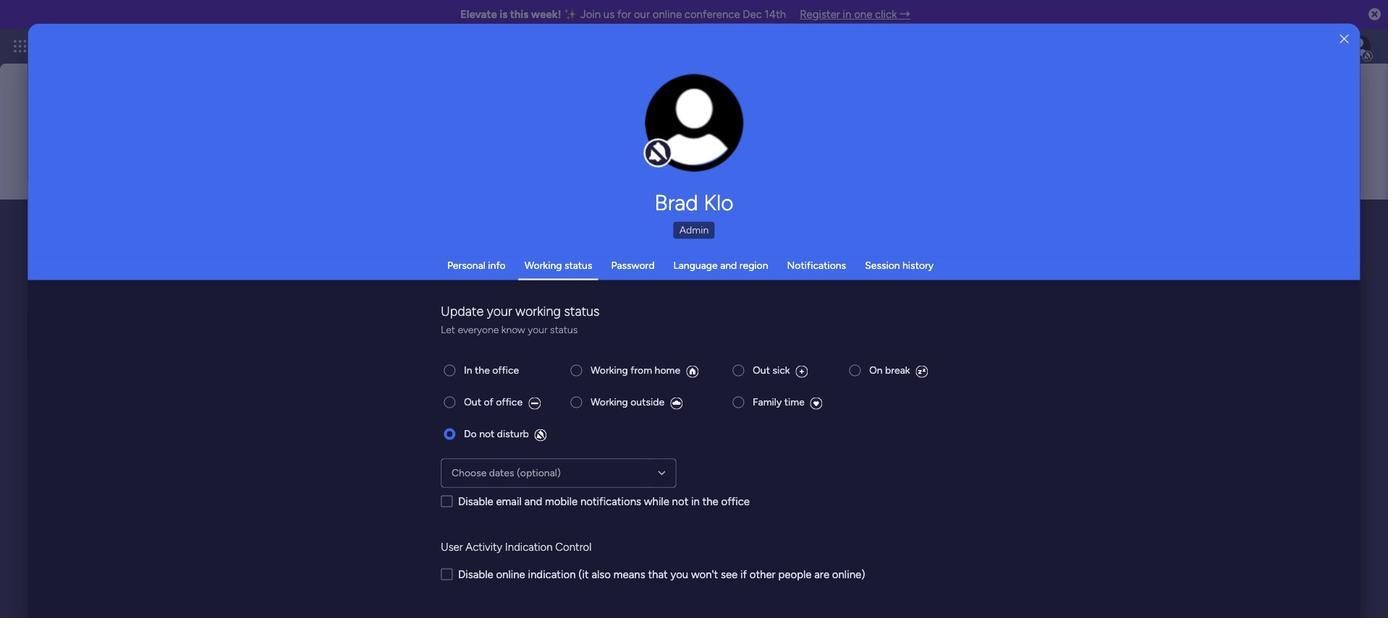 Task type: locate. For each thing, give the bounding box(es) containing it.
0 horizontal spatial the
[[475, 364, 490, 377]]

preview image right disturb
[[535, 430, 547, 442]]

working left outside
[[591, 396, 628, 409]]

(it
[[579, 569, 589, 582]]

working for working outside
[[591, 396, 628, 409]]

working
[[525, 259, 562, 271], [591, 364, 628, 377], [591, 396, 628, 409]]

1 horizontal spatial not
[[672, 495, 689, 509]]

1 horizontal spatial out
[[753, 364, 770, 377]]

out for out sick
[[753, 364, 770, 377]]

out left sick
[[753, 364, 770, 377]]

register in one click → link
[[800, 8, 911, 21]]

0 vertical spatial out
[[753, 364, 770, 377]]

status right the working
[[564, 303, 600, 319]]

1 horizontal spatial your
[[528, 324, 548, 336]]

dates
[[489, 467, 514, 480]]

personal info
[[447, 259, 506, 271]]

preview image
[[916, 366, 928, 378], [670, 398, 683, 410], [811, 398, 823, 410]]

this
[[510, 8, 529, 21]]

preview image for family time
[[811, 398, 823, 410]]

in
[[464, 364, 472, 377]]

1 horizontal spatial and
[[720, 259, 737, 271]]

working left 'from'
[[591, 364, 628, 377]]

your down the working
[[528, 324, 548, 336]]

working from home
[[591, 364, 681, 377]]

activity
[[466, 541, 502, 554]]

1 horizontal spatial online
[[653, 8, 682, 21]]

preview image right sick
[[796, 366, 808, 378]]

in right while
[[691, 495, 700, 509]]

out
[[753, 364, 770, 377], [464, 396, 481, 409]]

disable
[[458, 495, 493, 509], [458, 569, 493, 582]]

1 vertical spatial office
[[496, 396, 523, 409]]

1 vertical spatial disable
[[458, 569, 493, 582]]

0 horizontal spatial online
[[496, 569, 525, 582]]

None field
[[166, 206, 1330, 237]]

your
[[487, 303, 512, 319], [528, 324, 548, 336]]

the
[[475, 364, 490, 377], [703, 495, 719, 509]]

preview image right break
[[916, 366, 928, 378]]

in the office
[[464, 364, 519, 377]]

picture
[[680, 143, 709, 154]]

office
[[492, 364, 519, 377], [496, 396, 523, 409], [721, 495, 750, 509]]

1 vertical spatial the
[[703, 495, 719, 509]]

in
[[843, 8, 852, 21], [691, 495, 700, 509]]

choose
[[452, 467, 487, 480]]

status down the working
[[550, 324, 578, 336]]

brad
[[655, 190, 698, 216]]

click
[[875, 8, 897, 21]]

status
[[565, 259, 592, 271], [564, 303, 600, 319], [550, 324, 578, 336]]

out for out of office
[[464, 396, 481, 409]]

1 vertical spatial out
[[464, 396, 481, 409]]

0 horizontal spatial not
[[479, 428, 495, 440]]

your up the 'know'
[[487, 303, 512, 319]]

on
[[869, 364, 883, 377]]

is
[[500, 8, 508, 21]]

0 vertical spatial your
[[487, 303, 512, 319]]

preview image up disturb
[[528, 398, 541, 410]]

0 vertical spatial and
[[720, 259, 737, 271]]

preview image for do not disturb
[[535, 430, 547, 442]]

preview image right the home
[[686, 366, 699, 378]]

0 vertical spatial working
[[525, 259, 562, 271]]

2 disable from the top
[[458, 569, 493, 582]]

choose dates (optional)
[[452, 467, 561, 480]]

klo
[[704, 190, 734, 216]]

preview image for on break
[[916, 366, 928, 378]]

and right "email"
[[524, 495, 542, 509]]

and
[[720, 259, 737, 271], [524, 495, 542, 509]]

people
[[778, 569, 812, 582]]

0 horizontal spatial and
[[524, 495, 542, 509]]

register in one click →
[[800, 8, 911, 21]]

1 horizontal spatial preview image
[[811, 398, 823, 410]]

do not disturb
[[464, 428, 529, 440]]

brad klo button
[[495, 190, 893, 216]]

us
[[604, 8, 615, 21]]

see
[[721, 569, 738, 582]]

online)
[[832, 569, 865, 582]]

1 vertical spatial and
[[524, 495, 542, 509]]

preview image for out sick
[[796, 366, 808, 378]]

1 vertical spatial status
[[564, 303, 600, 319]]

online right "our"
[[653, 8, 682, 21]]

while
[[644, 495, 669, 509]]

and left region at the right top of page
[[720, 259, 737, 271]]

of
[[484, 396, 493, 409]]

(optional)
[[517, 467, 561, 480]]

elevate is this week! ✨ join us for our online conference dec 14th
[[460, 8, 786, 21]]

1 horizontal spatial in
[[843, 8, 852, 21]]

1 vertical spatial working
[[591, 364, 628, 377]]

disable for disable online indication (it also means that you won't see if other people are online)
[[458, 569, 493, 582]]

1 disable from the top
[[458, 495, 493, 509]]

status left password link
[[565, 259, 592, 271]]

0 vertical spatial office
[[492, 364, 519, 377]]

update your working status let everyone know your status
[[441, 303, 600, 336]]

online
[[653, 8, 682, 21], [496, 569, 525, 582]]

preview image right outside
[[670, 398, 683, 410]]

language
[[674, 259, 718, 271]]

user activity indication control
[[441, 541, 592, 554]]

control
[[555, 541, 592, 554]]

if
[[740, 569, 747, 582]]

disable down activity
[[458, 569, 493, 582]]

language and region link
[[674, 259, 768, 271]]

disable down choose
[[458, 495, 493, 509]]

1 vertical spatial your
[[528, 324, 548, 336]]

0 horizontal spatial preview image
[[670, 398, 683, 410]]

0 vertical spatial disable
[[458, 495, 493, 509]]

change profile picture button
[[645, 74, 744, 172]]

preview image
[[686, 366, 699, 378], [796, 366, 808, 378], [528, 398, 541, 410], [535, 430, 547, 442]]

family time
[[753, 396, 805, 409]]

1 horizontal spatial the
[[703, 495, 719, 509]]

disable for disable email and mobile notifications while not in the office
[[458, 495, 493, 509]]

notifications
[[580, 495, 641, 509]]

online down user activity indication control
[[496, 569, 525, 582]]

session
[[865, 259, 900, 271]]

2 vertical spatial working
[[591, 396, 628, 409]]

brad klo
[[655, 190, 734, 216]]

you
[[671, 569, 689, 582]]

out left of at the left of page
[[464, 396, 481, 409]]

the right in
[[475, 364, 490, 377]]

won't
[[691, 569, 718, 582]]

the right while
[[703, 495, 719, 509]]

office for out of office
[[496, 396, 523, 409]]

not right do
[[479, 428, 495, 440]]

disable online indication (it also means that you won't see if other people are online)
[[458, 569, 865, 582]]

region
[[740, 259, 768, 271]]

0 horizontal spatial out
[[464, 396, 481, 409]]

break
[[885, 364, 910, 377]]

not right while
[[672, 495, 689, 509]]

working for working from home
[[591, 364, 628, 377]]

office for in the office
[[492, 364, 519, 377]]

working outside
[[591, 396, 665, 409]]

in left one
[[843, 8, 852, 21]]

brad klo image
[[1348, 35, 1371, 58]]

working up the working
[[525, 259, 562, 271]]

1 vertical spatial in
[[691, 495, 700, 509]]

2 horizontal spatial preview image
[[916, 366, 928, 378]]

working for working status
[[525, 259, 562, 271]]

preview image right time
[[811, 398, 823, 410]]



Task type: vqa. For each thing, say whether or not it's contained in the screenshot.
Options icon to the top
no



Task type: describe. For each thing, give the bounding box(es) containing it.
on break
[[869, 364, 910, 377]]

close image
[[1340, 34, 1349, 45]]

0 vertical spatial status
[[565, 259, 592, 271]]

outside
[[631, 396, 665, 409]]

working status link
[[525, 259, 592, 271]]

also
[[592, 569, 611, 582]]

select product image
[[13, 39, 28, 54]]

know
[[502, 324, 525, 336]]

that
[[648, 569, 668, 582]]

conference
[[685, 8, 740, 21]]

session history link
[[865, 259, 934, 271]]

everyone
[[458, 324, 499, 336]]

2 vertical spatial office
[[721, 495, 750, 509]]

2 vertical spatial status
[[550, 324, 578, 336]]

profile
[[699, 131, 725, 142]]

from
[[631, 364, 652, 377]]

change profile picture
[[664, 131, 725, 154]]

notifications
[[787, 259, 846, 271]]

working
[[516, 303, 561, 319]]

update
[[441, 303, 484, 319]]

0 vertical spatial in
[[843, 8, 852, 21]]

0 vertical spatial not
[[479, 428, 495, 440]]

join
[[580, 8, 601, 21]]

out of office
[[464, 396, 523, 409]]

elevate
[[460, 8, 497, 21]]

1 vertical spatial not
[[672, 495, 689, 509]]

register
[[800, 8, 840, 21]]

0 vertical spatial online
[[653, 8, 682, 21]]

do
[[464, 428, 477, 440]]

password link
[[611, 259, 655, 271]]

means
[[614, 569, 645, 582]]

0 vertical spatial the
[[475, 364, 490, 377]]

history
[[903, 259, 934, 271]]

password
[[611, 259, 655, 271]]

preview image for working outside
[[670, 398, 683, 410]]

let
[[441, 324, 455, 336]]

for
[[617, 8, 631, 21]]

sick
[[773, 364, 790, 377]]

preview image for working from home
[[686, 366, 699, 378]]

0 horizontal spatial in
[[691, 495, 700, 509]]

indication
[[505, 541, 553, 554]]

1 vertical spatial online
[[496, 569, 525, 582]]

14th
[[765, 8, 786, 21]]

working status
[[525, 259, 592, 271]]

mobile
[[545, 495, 578, 509]]

out sick
[[753, 364, 790, 377]]

week!
[[531, 8, 561, 21]]

language and region
[[674, 259, 768, 271]]

disable email and mobile notifications while not in the office
[[458, 495, 750, 509]]

0 horizontal spatial your
[[487, 303, 512, 319]]

user
[[441, 541, 463, 554]]

family
[[753, 396, 782, 409]]

other
[[750, 569, 776, 582]]

our
[[634, 8, 650, 21]]

personal info link
[[447, 259, 506, 271]]

change
[[664, 131, 696, 142]]

session history
[[865, 259, 934, 271]]

preview image for out of office
[[528, 398, 541, 410]]

personal
[[447, 259, 486, 271]]

dec
[[743, 8, 762, 21]]

one
[[854, 8, 873, 21]]

✨
[[564, 8, 578, 21]]

time
[[784, 396, 805, 409]]

admin
[[679, 224, 709, 236]]

home
[[655, 364, 681, 377]]

are
[[814, 569, 830, 582]]

indication
[[528, 569, 576, 582]]

email
[[496, 495, 522, 509]]

disturb
[[497, 428, 529, 440]]

info
[[488, 259, 506, 271]]

→
[[900, 8, 911, 21]]

notifications link
[[787, 259, 846, 271]]



